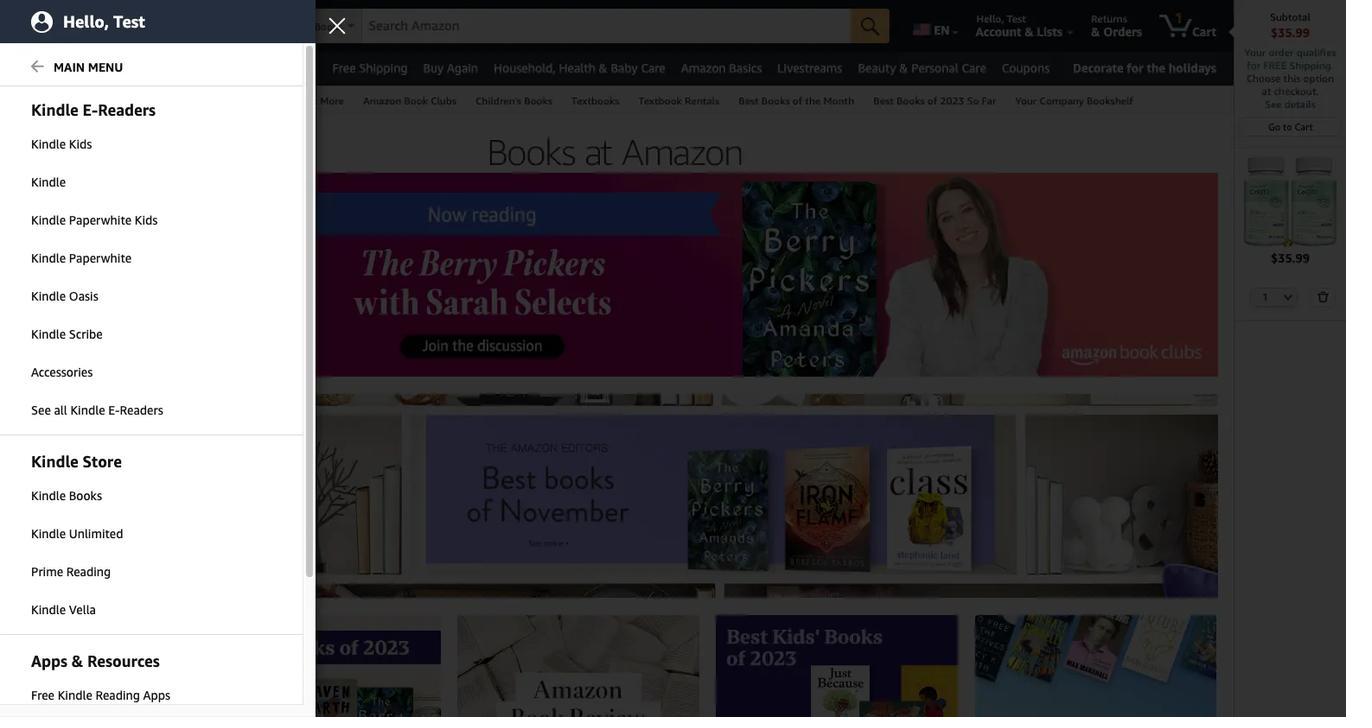 Task type: locate. For each thing, give the bounding box(es) containing it.
2 paperwhite from the top
[[69, 251, 132, 266]]

1 left the dropdown icon
[[1263, 291, 1269, 302]]

the inside "best books of the month best books of 2023 so far celebrity picks books by black writers"
[[91, 289, 106, 301]]

books up back
[[24, 227, 53, 239]]

cart up holidays
[[1193, 24, 1217, 39]]

best inside best books of 2023 so far link
[[874, 94, 894, 107]]

1 up holidays
[[1175, 10, 1183, 27]]

see
[[1265, 98, 1282, 111], [31, 403, 51, 418]]

best kids' books of 2023 image
[[717, 615, 959, 718]]

start a new series your company bookshelf
[[24, 521, 141, 548]]

to inside delivering to los angeles 90005 update location
[[183, 12, 193, 25]]

best books of the month best books of 2023 so far celebrity picks books by black writers
[[24, 289, 148, 348]]

rentals inside textbook rentals kindle etextbooks
[[69, 597, 104, 609]]

2 vertical spatial book
[[24, 490, 48, 502]]

start
[[24, 521, 46, 533]]

book left club
[[24, 490, 48, 502]]

& right beauty
[[900, 61, 909, 75]]

for left free
[[1247, 59, 1261, 72]]

free inside navigation navigation
[[333, 61, 356, 75]]

of down livestreams link
[[793, 94, 803, 107]]

textbook rentals link
[[629, 86, 729, 113], [24, 597, 104, 609]]

free inside "link"
[[31, 688, 55, 703]]

oasis
[[69, 289, 98, 304]]

month down livestreams link
[[824, 94, 855, 107]]

0 vertical spatial month
[[824, 94, 855, 107]]

see left all on the left bottom
[[31, 403, 51, 418]]

0 horizontal spatial company
[[48, 536, 92, 548]]

& left baby
[[599, 61, 608, 75]]

so inside navigation navigation
[[968, 94, 979, 107]]

subtotal
[[1271, 10, 1311, 23]]

the for best books of the month
[[806, 94, 821, 107]]

1 care from the left
[[641, 61, 666, 75]]

1 horizontal spatial deals
[[113, 61, 143, 75]]

your left order
[[1245, 46, 1267, 59]]

0 horizontal spatial best books of the month link
[[24, 289, 137, 301]]

book left clubs
[[404, 94, 428, 107]]

kindle
[[31, 137, 66, 151], [31, 175, 66, 189], [31, 213, 66, 227], [31, 251, 66, 266], [31, 289, 66, 304], [31, 327, 66, 342], [70, 403, 105, 418], [31, 489, 66, 503], [31, 527, 66, 541], [31, 603, 66, 618], [24, 612, 53, 624], [24, 688, 53, 701], [58, 688, 92, 703]]

go
[[1269, 121, 1281, 132]]

sellers
[[276, 94, 307, 107]]

100
[[24, 427, 42, 439]]

1 horizontal spatial your
[[1016, 94, 1037, 107]]

free down audible
[[31, 688, 55, 703]]

2023 down oasis on the left of the page
[[91, 304, 114, 317]]

1 horizontal spatial best books of the month link
[[729, 86, 864, 113]]

kids down kindle link
[[135, 213, 158, 227]]

coq10 600mg softgels | high absorption coq10 ubiquinol supplement | reduced form enhanced with vitamin e &amp; omega 3 6 9 | antioxidant powerhouse good for health | 120 softgels image
[[1243, 155, 1338, 250]]

the left holidays
[[1147, 61, 1166, 75]]

bookshelf down series
[[95, 536, 141, 548]]

2 vertical spatial the
[[91, 289, 106, 301]]

main menu
[[54, 60, 123, 74]]

read up review
[[88, 427, 113, 439]]

1 horizontal spatial read
[[88, 427, 113, 439]]

advanced
[[71, 94, 117, 107]]

lifetime
[[135, 427, 171, 439]]

1 vertical spatial textbook
[[24, 597, 66, 609]]

0 horizontal spatial rentals
[[69, 597, 104, 609]]

audible audiobooks link
[[24, 657, 115, 669]]

0 horizontal spatial textbook
[[24, 597, 66, 609]]

dropdown image
[[1285, 294, 1293, 301]]

care right baby
[[641, 61, 666, 75]]

kindle up club
[[31, 452, 79, 471]]

to down 'books in spanish' link
[[50, 242, 59, 254]]

a up blog
[[126, 427, 132, 439]]

in right popular
[[61, 176, 71, 189]]

hispanic and latino stories books in spanish back to school books children's books
[[24, 211, 151, 270]]

1 horizontal spatial textbook
[[639, 94, 682, 107]]

book inside navigation navigation
[[404, 94, 428, 107]]

90005
[[254, 12, 284, 25]]

1 vertical spatial reading
[[96, 688, 140, 703]]

month inside navigation navigation
[[824, 94, 855, 107]]

far down coupons link
[[982, 94, 997, 107]]

0 vertical spatial 2023
[[940, 94, 965, 107]]

2 horizontal spatial the
[[1147, 61, 1166, 75]]

children's books link
[[466, 86, 562, 113], [24, 258, 102, 270]]

hello, test up menu
[[63, 12, 145, 31]]

hello, up the main menu
[[63, 12, 109, 31]]

1 vertical spatial kindle
[[31, 452, 79, 471]]

books down household,
[[524, 94, 553, 107]]

best books in top categories image
[[975, 615, 1217, 718]]

books inside search box
[[315, 20, 343, 33]]

see up go on the right of the page
[[1265, 98, 1282, 111]]

kindle up kindle kids
[[31, 100, 79, 119]]

0 vertical spatial picks
[[68, 320, 93, 332]]

kindle deals link
[[24, 688, 82, 701]]

textbook inside navigation navigation
[[639, 94, 682, 107]]

to inside hispanic and latino stories books in spanish back to school books children's books
[[50, 242, 59, 254]]

kindle oasis link
[[0, 279, 303, 315]]

1 vertical spatial your company bookshelf link
[[24, 536, 141, 548]]

far inside navigation navigation
[[982, 94, 997, 107]]

1 horizontal spatial your company bookshelf link
[[1006, 86, 1143, 113]]

the down livestreams link
[[806, 94, 821, 107]]

kindle etextbooks link
[[24, 612, 108, 624]]

of down personal
[[928, 94, 938, 107]]

review
[[92, 443, 126, 455]]

kindle for kindle paperwhite kids
[[31, 213, 66, 227]]

account
[[976, 24, 1022, 39]]

unlimited
[[69, 527, 123, 541]]

month inside "best books of the month best books of 2023 so far celebrity picks books by black writers"
[[108, 289, 137, 301]]

free shipping link
[[325, 56, 416, 80]]

0 horizontal spatial so
[[117, 304, 130, 317]]

0 horizontal spatial month
[[108, 289, 137, 301]]

kindle for kindle kids
[[31, 137, 66, 151]]

children's down back
[[24, 258, 70, 270]]

books down beauty & personal care link
[[897, 94, 925, 107]]

amazon
[[681, 61, 726, 75], [363, 94, 402, 107], [24, 443, 62, 455], [24, 458, 62, 471]]

& left lists
[[1025, 24, 1034, 39]]

hello, test left lists
[[977, 12, 1026, 25]]

0 horizontal spatial hello,
[[63, 12, 109, 31]]

your inside your order qualifies for free shipping. choose this option at checkout. see details
[[1245, 46, 1267, 59]]

apps & resources
[[31, 652, 160, 671]]

& right 'sellers'
[[310, 94, 317, 107]]

0 horizontal spatial 1
[[1175, 10, 1183, 27]]

care right personal
[[962, 61, 987, 75]]

1 horizontal spatial book
[[65, 443, 89, 455]]

books down the school
[[73, 258, 102, 270]]

en link
[[903, 4, 967, 48]]

a inside 100 books to read in a lifetime amazon book review blog amazon books on facebook
[[126, 427, 132, 439]]

books up hispanic and latino stories link
[[74, 176, 108, 189]]

1 vertical spatial company
[[48, 536, 92, 548]]

company
[[1040, 94, 1084, 107], [48, 536, 92, 548]]

1 paperwhite from the top
[[69, 213, 132, 227]]

to up amazon book review blog link
[[76, 427, 85, 439]]

1 horizontal spatial far
[[982, 94, 997, 107]]

rentals
[[685, 94, 720, 107], [69, 597, 104, 609]]

2 kindle from the top
[[31, 452, 79, 471]]

delivering
[[132, 12, 180, 25]]

rentals for textbook rentals kindle etextbooks
[[69, 597, 104, 609]]

of down oasis on the left of the page
[[80, 304, 88, 317]]

& inside 'returns & orders'
[[1092, 24, 1101, 39]]

textbook up kindle etextbooks link
[[24, 597, 66, 609]]

kindle e-readers
[[31, 100, 156, 119]]

new
[[58, 521, 78, 533]]

1 horizontal spatial children's
[[476, 94, 522, 107]]

books down spanish in the top of the page
[[96, 242, 125, 254]]

of for best books of 2023 so far
[[928, 94, 938, 107]]

0 vertical spatial rentals
[[685, 94, 720, 107]]

books down amazon book review blog link
[[65, 458, 94, 471]]

0 horizontal spatial see
[[31, 403, 51, 418]]

0 vertical spatial textbook
[[639, 94, 682, 107]]

0 horizontal spatial far
[[133, 304, 148, 317]]

0 horizontal spatial read
[[24, 367, 49, 379]]

0 vertical spatial far
[[982, 94, 997, 107]]

best books of november image
[[199, 394, 1219, 598]]

qualifies
[[1297, 46, 1337, 59]]

for
[[1247, 59, 1261, 72], [1127, 61, 1144, 75]]

textbooks
[[572, 94, 620, 107], [16, 562, 71, 575]]

so inside "best books of the month best books of 2023 so far celebrity picks books by black writers"
[[117, 304, 130, 317]]

read left with
[[24, 367, 49, 379]]

0 vertical spatial paperwhite
[[69, 213, 132, 227]]

read with pride link
[[24, 367, 97, 379]]

amazon book review image
[[458, 615, 700, 718]]

1 horizontal spatial a
[[126, 427, 132, 439]]

books up free shipping
[[315, 20, 343, 33]]

scribe
[[69, 327, 103, 342]]

textbook rentals link up kindle etextbooks link
[[24, 597, 104, 609]]

0 horizontal spatial 2023
[[91, 304, 114, 317]]

best for best sellers & more
[[253, 94, 273, 107]]

of
[[793, 94, 803, 107], [928, 94, 938, 107], [80, 289, 88, 301], [80, 304, 88, 317]]

1 vertical spatial your
[[1016, 94, 1037, 107]]

& inside best sellers & more link
[[310, 94, 317, 107]]

kindle inside "link"
[[58, 688, 92, 703]]

1 kindle from the top
[[31, 100, 79, 119]]

1 vertical spatial deals
[[56, 688, 82, 701]]

1 vertical spatial best books of the month link
[[24, 289, 137, 301]]

your company bookshelf link down series
[[24, 536, 141, 548]]

picks up black at the left of the page
[[68, 320, 93, 332]]

textbook rentals link down amazon basics link
[[629, 86, 729, 113]]

2 horizontal spatial book
[[404, 94, 428, 107]]

popular
[[16, 176, 57, 189]]

1 vertical spatial children's
[[24, 258, 70, 270]]

of down kindle paperwhite
[[80, 289, 88, 301]]

go to cart link
[[1240, 118, 1341, 136]]

books in spanish link
[[24, 227, 104, 239]]

see inside your order qualifies for free shipping. choose this option at checkout. see details
[[1265, 98, 1282, 111]]

rentals inside the textbook rentals link
[[685, 94, 720, 107]]

best books of 2023 so far
[[874, 94, 997, 107]]

textbook right textbooks 'link'
[[639, 94, 682, 107]]

your down start
[[24, 536, 45, 548]]

school
[[62, 242, 93, 254]]

bookshelf down decorate
[[1087, 94, 1134, 107]]

Search Amazon text field
[[362, 10, 851, 42]]

deals for holiday deals
[[113, 61, 143, 75]]

best for best books of 2023 so far
[[874, 94, 894, 107]]

books down celebrity
[[24, 336, 53, 348]]

1 horizontal spatial cart
[[1295, 121, 1314, 132]]

0 vertical spatial deals
[[113, 61, 143, 75]]

0 horizontal spatial cart
[[1193, 24, 1217, 39]]

orders
[[1104, 24, 1143, 39]]

1 vertical spatial so
[[117, 304, 130, 317]]

company down new
[[48, 536, 92, 548]]

care
[[641, 61, 666, 75], [962, 61, 987, 75]]

0 vertical spatial more
[[320, 94, 344, 107]]

2 horizontal spatial your
[[1245, 46, 1267, 59]]

0 horizontal spatial your company bookshelf link
[[24, 536, 141, 548]]

e-
[[83, 100, 98, 119]]

celebrity picks link
[[24, 320, 93, 332]]

children's down household,
[[476, 94, 522, 107]]

amazon image
[[16, 16, 99, 42]]

picks right club
[[75, 490, 100, 502]]

in up review
[[115, 427, 123, 439]]

0 horizontal spatial a
[[49, 521, 55, 533]]

free left the shipping
[[333, 61, 356, 75]]

the
[[1147, 61, 1166, 75], [806, 94, 821, 107], [91, 289, 106, 301]]

1 horizontal spatial bookshelf
[[1087, 94, 1134, 107]]

1 vertical spatial book
[[65, 443, 89, 455]]

1 horizontal spatial hello,
[[977, 12, 1004, 25]]

holidays
[[1169, 61, 1217, 75]]

textbook inside textbook rentals kindle etextbooks
[[24, 597, 66, 609]]

kindle kids
[[31, 137, 92, 151]]

1 horizontal spatial free
[[333, 61, 356, 75]]

en
[[934, 22, 950, 37]]

deals up search
[[113, 61, 143, 75]]

books%20at%20amazon image
[[254, 126, 980, 173]]

0 horizontal spatial deals
[[56, 688, 82, 701]]

0 vertical spatial so
[[968, 94, 979, 107]]

free for free shipping
[[333, 61, 356, 75]]

kindle for kindle oasis
[[31, 289, 66, 304]]

0 horizontal spatial your
[[24, 536, 45, 548]]

textbooks down household, health & baby care link
[[572, 94, 620, 107]]

menu
[[88, 60, 123, 74]]

bookshelf inside navigation navigation
[[1087, 94, 1134, 107]]

to inside 100 books to read in a lifetime amazon book review blog amazon books on facebook
[[76, 427, 85, 439]]

& left orders
[[1092, 24, 1101, 39]]

for right decorate
[[1127, 61, 1144, 75]]

the down kindle paperwhite
[[91, 289, 106, 301]]

reading down resources
[[96, 688, 140, 703]]

etextbooks
[[56, 612, 108, 624]]

so
[[968, 94, 979, 107], [117, 304, 130, 317]]

rentals for textbook rentals
[[685, 94, 720, 107]]

deals inside navigation navigation
[[113, 61, 143, 75]]

& right apps
[[72, 652, 83, 671]]

books
[[315, 20, 343, 33], [22, 94, 52, 107], [524, 94, 553, 107], [762, 94, 790, 107], [897, 94, 925, 107], [74, 176, 108, 189], [24, 227, 53, 239], [96, 242, 125, 254], [73, 258, 102, 270], [48, 289, 77, 301], [48, 304, 77, 317], [24, 336, 53, 348], [59, 408, 93, 421], [44, 427, 73, 439], [65, 458, 94, 471], [69, 489, 102, 503]]

health
[[559, 61, 596, 75]]

children's inside hispanic and latino stories books in spanish back to school books children's books
[[24, 258, 70, 270]]

children's books link down back to school books link
[[24, 258, 102, 270]]

$35.99 down subtotal at the top
[[1271, 25, 1310, 40]]

0 vertical spatial your
[[1245, 46, 1267, 59]]

1 vertical spatial month
[[108, 289, 137, 301]]

kindle for kindle vella
[[31, 603, 66, 618]]

the for best books of the month best books of 2023 so far celebrity picks books by black writers
[[91, 289, 106, 301]]

1 horizontal spatial 2023
[[940, 94, 965, 107]]

0 vertical spatial your company bookshelf link
[[1006, 86, 1143, 113]]

0 vertical spatial children's books link
[[466, 86, 562, 113]]

hello,
[[63, 12, 109, 31], [977, 12, 1004, 25]]

0 horizontal spatial textbook rentals link
[[24, 597, 104, 609]]

vella
[[69, 603, 96, 618]]

hello, right "en"
[[977, 12, 1004, 25]]

1 vertical spatial the
[[806, 94, 821, 107]]

$35.99
[[1271, 25, 1310, 40], [1271, 251, 1310, 265]]

1 vertical spatial a
[[49, 521, 55, 533]]

& inside beauty & personal care link
[[900, 61, 909, 75]]

more up the 100
[[16, 408, 42, 421]]

1 horizontal spatial textbooks
[[572, 94, 620, 107]]

0 horizontal spatial the
[[91, 289, 106, 301]]

best books of the month link down kindle paperwhite
[[24, 289, 137, 301]]

2 vertical spatial your
[[24, 536, 45, 548]]

0 horizontal spatial kids
[[69, 137, 92, 151]]

free
[[1264, 59, 1287, 72]]

textbooks down start
[[16, 562, 71, 575]]

clubs
[[431, 94, 457, 107]]

test inside navigation navigation
[[1007, 12, 1026, 25]]

None submit
[[851, 9, 890, 43]]

0 horizontal spatial children's
[[24, 258, 70, 270]]

subtotal $35.99
[[1271, 10, 1311, 40]]

store
[[83, 452, 122, 471]]

0 vertical spatial bookshelf
[[1087, 94, 1134, 107]]

0 vertical spatial the
[[1147, 61, 1166, 75]]

1 vertical spatial bookshelf
[[95, 536, 141, 548]]

holiday deals link
[[60, 56, 150, 80]]

1 vertical spatial paperwhite
[[69, 251, 132, 266]]

cart down details
[[1295, 121, 1314, 132]]

0 vertical spatial a
[[126, 427, 132, 439]]

1 horizontal spatial hello, test
[[977, 12, 1026, 25]]

reading down start a new series your company bookshelf
[[66, 565, 111, 579]]

rentals down amazon basics link
[[685, 94, 720, 107]]

$35.99 up the dropdown icon
[[1271, 251, 1310, 265]]

0 vertical spatial kindle
[[31, 100, 79, 119]]

paperwhite for kindle paperwhite
[[69, 251, 132, 266]]

so up writers
[[117, 304, 130, 317]]

best books of the month link down livestreams link
[[729, 86, 864, 113]]

hello, test
[[63, 12, 145, 31], [977, 12, 1026, 25]]

1 horizontal spatial company
[[1040, 94, 1084, 107]]

amazon basics
[[681, 61, 762, 75]]

1 vertical spatial see
[[31, 403, 51, 418]]

your inside 'your company bookshelf' link
[[1016, 94, 1037, 107]]

0 vertical spatial best books of the month link
[[729, 86, 864, 113]]

test up menu
[[113, 12, 145, 31]]

to left the los
[[183, 12, 193, 25]]

best inside best sellers & more link
[[253, 94, 273, 107]]

0 horizontal spatial for
[[1127, 61, 1144, 75]]

company down coupons link
[[1040, 94, 1084, 107]]

test left lists
[[1007, 12, 1026, 25]]

0 vertical spatial $35.99
[[1271, 25, 1310, 40]]

0 vertical spatial read
[[24, 367, 49, 379]]

in inside 100 books to read in a lifetime amazon book review blog amazon books on facebook
[[115, 427, 123, 439]]

your for your order qualifies for free shipping. choose this option at checkout. see details
[[1245, 46, 1267, 59]]

children's books link down household,
[[466, 86, 562, 113]]

deals down audible audiobooks
[[56, 688, 82, 701]]

1 vertical spatial 1
[[1263, 291, 1269, 302]]

company inside start a new series your company bookshelf
[[48, 536, 92, 548]]

2023 down personal
[[940, 94, 965, 107]]

and
[[67, 211, 84, 223]]

coupons
[[1002, 61, 1050, 75]]

1 horizontal spatial textbook rentals link
[[629, 86, 729, 113]]

best for best books of the month
[[739, 94, 759, 107]]

so down beauty & personal care link
[[968, 94, 979, 107]]

your company bookshelf link down decorate
[[1006, 86, 1143, 113]]

far down kindle paperwhite link
[[133, 304, 148, 317]]

1 vertical spatial cart
[[1295, 121, 1314, 132]]

0 horizontal spatial more
[[16, 408, 42, 421]]

kindle for kindle
[[31, 175, 66, 189]]

basics
[[729, 61, 762, 75]]

in up back to school books link
[[56, 227, 64, 239]]

1 horizontal spatial rentals
[[685, 94, 720, 107]]

read inside 100 books to read in a lifetime amazon book review blog amazon books on facebook
[[88, 427, 113, 439]]

1 vertical spatial free
[[31, 688, 55, 703]]

advanced search link
[[62, 86, 161, 113]]

kids down "e-"
[[69, 137, 92, 151]]



Task type: vqa. For each thing, say whether or not it's contained in the screenshot.
+ at the left top
no



Task type: describe. For each thing, give the bounding box(es) containing it.
books up celebrity picks link
[[48, 289, 77, 301]]

amazon basics link
[[674, 56, 770, 80]]

deals for kindle deals
[[56, 688, 82, 701]]

textbook for textbook rentals
[[639, 94, 682, 107]]

textbook rentals
[[639, 94, 720, 107]]

picks inside "best books of the month best books of 2023 so far celebrity picks books by black writers"
[[68, 320, 93, 332]]

100 books to read in a lifetime link
[[24, 427, 171, 439]]

prime reading link
[[0, 554, 303, 591]]

delete image
[[1317, 291, 1330, 302]]

details
[[1285, 98, 1316, 111]]

kindle for kindle unlimited
[[31, 527, 66, 541]]

kindle for kindle e-readers
[[31, 100, 79, 119]]

textbooks link
[[562, 86, 629, 113]]

0 horizontal spatial test
[[113, 12, 145, 31]]

company inside 'your company bookshelf' link
[[1040, 94, 1084, 107]]

celebrity
[[24, 320, 65, 332]]

this
[[1284, 72, 1301, 85]]

in inside hispanic and latino stories books in spanish back to school books children's books
[[56, 227, 64, 239]]

best books of 2023 image
[[199, 615, 441, 718]]

books down basics
[[762, 94, 790, 107]]

kindle for kindle books
[[31, 489, 66, 503]]

2 care from the left
[[962, 61, 987, 75]]

kindle for kindle paperwhite
[[31, 251, 66, 266]]

black
[[70, 336, 95, 348]]

kindle for kindle deals
[[24, 688, 53, 701]]

series
[[81, 521, 111, 533]]

children's books
[[476, 94, 553, 107]]

personal
[[912, 61, 959, 75]]

search
[[120, 94, 151, 107]]

month for best books of the month
[[824, 94, 855, 107]]

1 vertical spatial more
[[16, 408, 42, 421]]

resources
[[87, 652, 160, 671]]

kindle paperwhite link
[[0, 240, 303, 277]]

see all kindle e-readers
[[31, 403, 163, 418]]

books down all button
[[22, 94, 52, 107]]

1 vertical spatial $35.99
[[1271, 251, 1310, 265]]

to right go on the right of the page
[[1284, 121, 1293, 132]]

more in books
[[16, 408, 93, 421]]

groceries
[[255, 61, 306, 75]]

free kindle reading apps
[[31, 688, 171, 703]]

with
[[52, 367, 70, 379]]

decorate for the holidays link
[[1066, 57, 1224, 80]]

kindle inside textbook rentals kindle etextbooks
[[24, 612, 53, 624]]

of for best books of the month best books of 2023 so far celebrity picks books by black writers
[[80, 289, 88, 301]]

1 vertical spatial picks
[[75, 490, 100, 502]]

bookshelf inside start a new series your company bookshelf
[[95, 536, 141, 548]]

1 horizontal spatial kids
[[135, 213, 158, 227]]

a inside start a new series your company bookshelf
[[49, 521, 55, 533]]

& for account & lists
[[1025, 24, 1034, 39]]

apps
[[143, 688, 171, 703]]

& for beauty & personal care
[[900, 61, 909, 75]]

kindle kids link
[[0, 126, 303, 163]]

latino
[[87, 211, 115, 223]]

household, health & baby care
[[494, 61, 666, 75]]

all button
[[10, 52, 60, 86]]

kindle books
[[31, 489, 102, 503]]

0 vertical spatial reading
[[66, 565, 111, 579]]

audiobooks
[[61, 657, 115, 669]]

back
[[24, 242, 47, 254]]

location
[[177, 24, 223, 39]]

read with pride
[[24, 367, 97, 379]]

kindle link
[[0, 164, 303, 201]]

kindle vella
[[31, 603, 96, 618]]

hello, inside 'hello, test' link
[[63, 12, 109, 31]]

prime reading
[[31, 565, 111, 579]]

0 vertical spatial cart
[[1193, 24, 1217, 39]]

book inside 100 books to read in a lifetime amazon book review blog amazon books on facebook
[[65, 443, 89, 455]]

los
[[195, 12, 211, 25]]

all
[[36, 61, 52, 76]]

kindle deals
[[24, 688, 82, 701]]

your company bookshelf
[[1016, 94, 1134, 107]]

best books of the month
[[739, 94, 855, 107]]

textbooks inside 'link'
[[572, 94, 620, 107]]

shipping.
[[1290, 59, 1334, 72]]

$35.99 inside subtotal $35.99
[[1271, 25, 1310, 40]]

books down the kindle oasis
[[48, 304, 77, 317]]

1 horizontal spatial children's books link
[[466, 86, 562, 113]]

books link
[[13, 86, 62, 113]]

at
[[1262, 85, 1272, 98]]

kindle oasis
[[31, 289, 98, 304]]

free kindle reading apps link
[[0, 678, 303, 714]]

far inside "best books of the month best books of 2023 so far celebrity picks books by black writers"
[[133, 304, 148, 317]]

kindle unlimited
[[31, 527, 123, 541]]

accessories
[[31, 365, 93, 380]]

main menu link
[[0, 49, 303, 86]]

accessories link
[[0, 355, 303, 391]]

see all kindle e-readers link
[[0, 393, 303, 429]]

prime
[[31, 565, 63, 579]]

0 horizontal spatial hello, test
[[63, 12, 145, 31]]

books down more in books
[[44, 427, 73, 439]]

coupons link
[[995, 56, 1058, 80]]

hispanic
[[24, 211, 64, 223]]

0 horizontal spatial book
[[24, 490, 48, 502]]

1 horizontal spatial 1
[[1263, 291, 1269, 302]]

baby
[[611, 61, 638, 75]]

book club picks link
[[24, 490, 100, 502]]

of for best books of the month
[[793, 94, 803, 107]]

0 vertical spatial kids
[[69, 137, 92, 151]]

hello, test inside navigation navigation
[[977, 12, 1026, 25]]

your for your company bookshelf
[[1016, 94, 1037, 107]]

for inside your order qualifies for free shipping. choose this option at checkout. see details
[[1247, 59, 1261, 72]]

month for best books of the month best books of 2023 so far celebrity picks books by black writers
[[108, 289, 137, 301]]

amazon books on facebook link
[[24, 458, 157, 471]]

household, health & baby care link
[[486, 56, 674, 80]]

& for apps & resources
[[72, 652, 83, 671]]

now reading. bright young women with sarah selects. join the discussion. image
[[199, 173, 1219, 377]]

buy
[[423, 61, 444, 75]]

kindle unlimited link
[[0, 516, 303, 553]]

& inside household, health & baby care link
[[599, 61, 608, 75]]

spanish
[[67, 227, 104, 239]]

& for returns & orders
[[1092, 24, 1101, 39]]

more inside navigation navigation
[[320, 94, 344, 107]]

in down read with pride
[[46, 408, 56, 421]]

household,
[[494, 61, 556, 75]]

kindle for kindle store
[[31, 452, 79, 471]]

facebook
[[111, 458, 157, 471]]

0 horizontal spatial children's books link
[[24, 258, 102, 270]]

kindle vella link
[[0, 592, 303, 629]]

kindle paperwhite
[[31, 251, 132, 266]]

account & lists
[[976, 24, 1063, 39]]

free for free kindle reading apps
[[31, 688, 55, 703]]

books up 100 books to read in a lifetime link on the left of the page
[[59, 408, 93, 421]]

paperwhite for kindle paperwhite kids
[[69, 213, 132, 227]]

advanced search
[[71, 94, 151, 107]]

none submit inside books search box
[[851, 9, 890, 43]]

amazon book clubs link
[[354, 86, 466, 113]]

0 horizontal spatial textbooks
[[16, 562, 71, 575]]

Books search field
[[305, 9, 890, 45]]

beauty & personal care
[[858, 61, 987, 75]]

club
[[51, 490, 72, 502]]

apps
[[31, 652, 68, 671]]

navigation navigation
[[0, 0, 1347, 718]]

amazon book clubs
[[363, 94, 457, 107]]

beauty
[[858, 61, 897, 75]]

holiday deals
[[68, 61, 143, 75]]

2023 inside "best books of the month best books of 2023 so far celebrity picks books by black writers"
[[91, 304, 114, 317]]

writers
[[98, 336, 131, 348]]

hello, inside navigation navigation
[[977, 12, 1004, 25]]

kindle scribe link
[[0, 317, 303, 353]]

see details link
[[1244, 98, 1338, 111]]

reading inside "link"
[[96, 688, 140, 703]]

go to cart
[[1269, 121, 1314, 132]]

books down amazon books on facebook link
[[69, 489, 102, 503]]

your inside start a new series your company bookshelf
[[24, 536, 45, 548]]

textbook for textbook rentals kindle etextbooks
[[24, 597, 66, 609]]

children's inside navigation navigation
[[476, 94, 522, 107]]

decorate
[[1073, 61, 1124, 75]]

checkout.
[[1275, 85, 1319, 98]]

2023 inside navigation navigation
[[940, 94, 965, 107]]

hello, test link
[[0, 0, 316, 43]]

shipping
[[359, 61, 408, 75]]

0 vertical spatial textbook rentals link
[[629, 86, 729, 113]]

0 vertical spatial 1
[[1175, 10, 1183, 27]]

pride
[[73, 367, 97, 379]]

livestreams
[[778, 61, 843, 75]]

kindle for kindle scribe
[[31, 327, 66, 342]]



